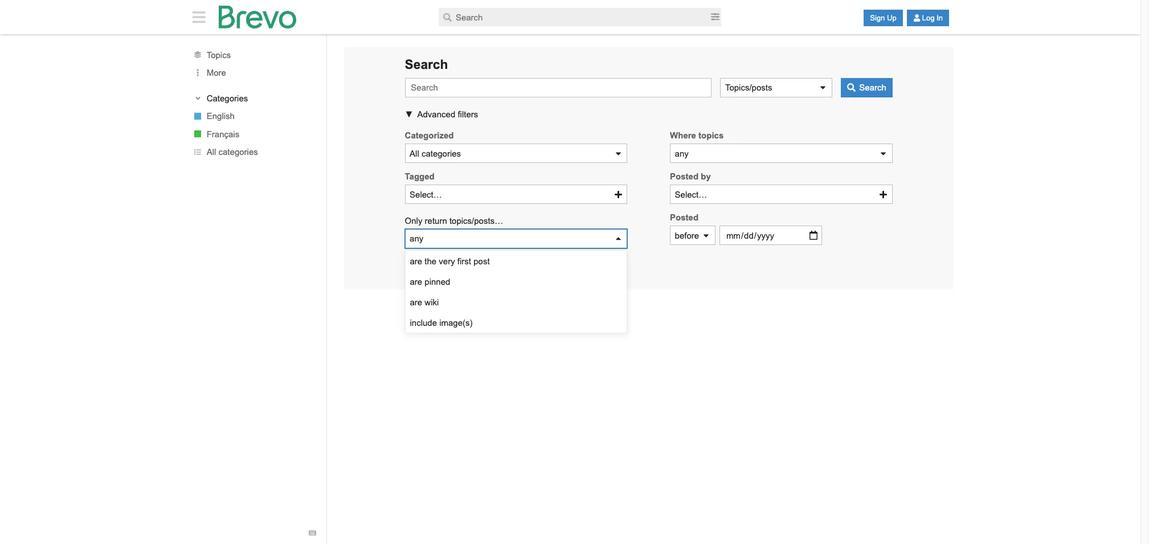 Task type: locate. For each thing, give the bounding box(es) containing it.
0 vertical spatial any
[[675, 149, 689, 158]]

region
[[344, 289, 954, 306]]

any down where
[[675, 149, 689, 158]]

categories
[[207, 93, 248, 103]]

1 horizontal spatial categories
[[422, 149, 461, 158]]

all categories down categorized
[[410, 149, 461, 158]]

all
[[207, 147, 216, 157], [410, 149, 419, 158]]

1 vertical spatial search
[[860, 83, 887, 93]]

all right list "image"
[[207, 147, 216, 157]]

posted for posted by
[[670, 172, 699, 182]]

log in button
[[907, 10, 950, 26]]

select… down 'tagged'
[[410, 190, 442, 199]]

1 vertical spatial posted
[[670, 213, 699, 223]]

angle down image
[[194, 94, 202, 102]]

categories down categorized
[[422, 149, 461, 158]]

topics link
[[182, 46, 326, 64]]

enter search keyword text field
[[405, 78, 712, 97]]

1 vertical spatial any
[[410, 234, 424, 244]]

none search field containing search
[[344, 47, 954, 334]]

in
[[937, 14, 943, 22]]

1 horizontal spatial all categories
[[410, 149, 461, 158]]

posted by
[[670, 172, 711, 182]]

topics
[[207, 50, 231, 60]]

search image
[[444, 13, 452, 21], [847, 83, 856, 92]]

radio item
[[406, 251, 627, 271], [406, 271, 627, 292], [406, 292, 627, 312], [406, 312, 627, 333]]

categories down français
[[219, 147, 258, 157]]

0 horizontal spatial select…
[[410, 190, 442, 199]]

categories
[[219, 147, 258, 157], [422, 149, 461, 158]]

sign
[[871, 14, 885, 22]]

all categories down français
[[207, 147, 258, 157]]

4 radio item from the top
[[406, 312, 627, 333]]

0 vertical spatial posted
[[670, 172, 699, 182]]

1 horizontal spatial any
[[675, 149, 689, 158]]

2 select… from the left
[[675, 190, 708, 199]]

0 horizontal spatial search
[[405, 57, 448, 72]]

1 posted from the top
[[670, 172, 699, 182]]

0 vertical spatial search image
[[444, 13, 452, 21]]

1 horizontal spatial search
[[860, 83, 887, 93]]

any for only
[[410, 234, 424, 244]]

all categories
[[207, 147, 258, 157], [410, 149, 461, 158]]

english link
[[182, 107, 326, 125]]

français link
[[182, 125, 326, 143]]

select… down posted by
[[675, 190, 708, 199]]

posted left by
[[670, 172, 699, 182]]

select… for tagged
[[410, 190, 442, 199]]

posted up before
[[670, 213, 699, 223]]

0 vertical spatial search
[[405, 57, 448, 72]]

tagged
[[405, 172, 435, 182]]

log
[[923, 14, 935, 22]]

select…
[[410, 190, 442, 199], [675, 190, 708, 199]]

1 horizontal spatial select…
[[675, 190, 708, 199]]

menu
[[406, 251, 627, 333]]

None search field
[[344, 47, 954, 334]]

0 horizontal spatial all
[[207, 147, 216, 157]]

any
[[675, 149, 689, 158], [410, 234, 424, 244]]

posted
[[670, 172, 699, 182], [670, 213, 699, 223]]

filters
[[458, 109, 478, 119]]

topics/posts…
[[450, 216, 503, 226]]

date date field
[[720, 226, 823, 245]]

1 horizontal spatial search image
[[847, 83, 856, 92]]

2 posted from the top
[[670, 213, 699, 223]]

all down categorized
[[410, 149, 419, 158]]

any down only on the top left of the page
[[410, 234, 424, 244]]

categorized
[[405, 131, 454, 140]]

search main content
[[182, 34, 960, 544]]

up
[[888, 14, 897, 22]]

1 vertical spatial search image
[[847, 83, 856, 92]]

3 radio item from the top
[[406, 292, 627, 312]]

only
[[405, 216, 423, 226]]

0 horizontal spatial any
[[410, 234, 424, 244]]

sign up button
[[864, 10, 903, 26]]

search
[[405, 57, 448, 72], [860, 83, 887, 93]]

2 radio item from the top
[[406, 271, 627, 292]]

1 select… from the left
[[410, 190, 442, 199]]

search image inside search 'button'
[[847, 83, 856, 92]]

0 horizontal spatial all categories
[[207, 147, 258, 157]]



Task type: vqa. For each thing, say whether or not it's contained in the screenshot.
"notification"
no



Task type: describe. For each thing, give the bounding box(es) containing it.
only return topics/posts…
[[405, 216, 503, 226]]

before
[[675, 231, 700, 241]]

hide sidebar image
[[189, 10, 209, 25]]

all categories inside search box
[[410, 149, 461, 158]]

1 horizontal spatial all
[[410, 149, 419, 158]]

by
[[701, 172, 711, 182]]

where
[[670, 131, 697, 140]]

1 radio item from the top
[[406, 251, 627, 271]]

all categories link
[[182, 143, 326, 161]]

none search field inside search main content
[[344, 47, 954, 334]]

menu inside search main content
[[406, 251, 627, 333]]

ellipsis v image
[[192, 69, 204, 76]]

any for where
[[675, 149, 689, 158]]

more
[[207, 68, 226, 78]]

select… for posted by
[[675, 190, 708, 199]]

log in
[[923, 14, 943, 22]]

layer group image
[[195, 51, 201, 58]]

topics
[[699, 131, 724, 140]]

0 horizontal spatial categories
[[219, 147, 258, 157]]

0 horizontal spatial search image
[[444, 13, 452, 21]]

categories button
[[192, 92, 316, 104]]

region inside search main content
[[344, 289, 954, 306]]

user image
[[914, 14, 921, 22]]

english
[[207, 111, 235, 121]]

open advanced search image
[[711, 13, 720, 21]]

brevo community image
[[219, 6, 296, 29]]

advanced filters
[[418, 109, 478, 119]]

list image
[[195, 149, 201, 155]]

Search text field
[[439, 8, 710, 26]]

return
[[425, 216, 447, 226]]

topics/posts
[[726, 83, 773, 93]]

advanced
[[418, 109, 456, 119]]

more button
[[182, 64, 326, 82]]

where topics
[[670, 131, 724, 140]]

keyboard shortcuts image
[[309, 530, 316, 537]]

categories inside search box
[[422, 149, 461, 158]]

français
[[207, 129, 240, 139]]

search button
[[841, 78, 893, 97]]

posted for posted
[[670, 213, 699, 223]]

sign up
[[871, 14, 897, 22]]

search inside 'button'
[[860, 83, 887, 93]]



